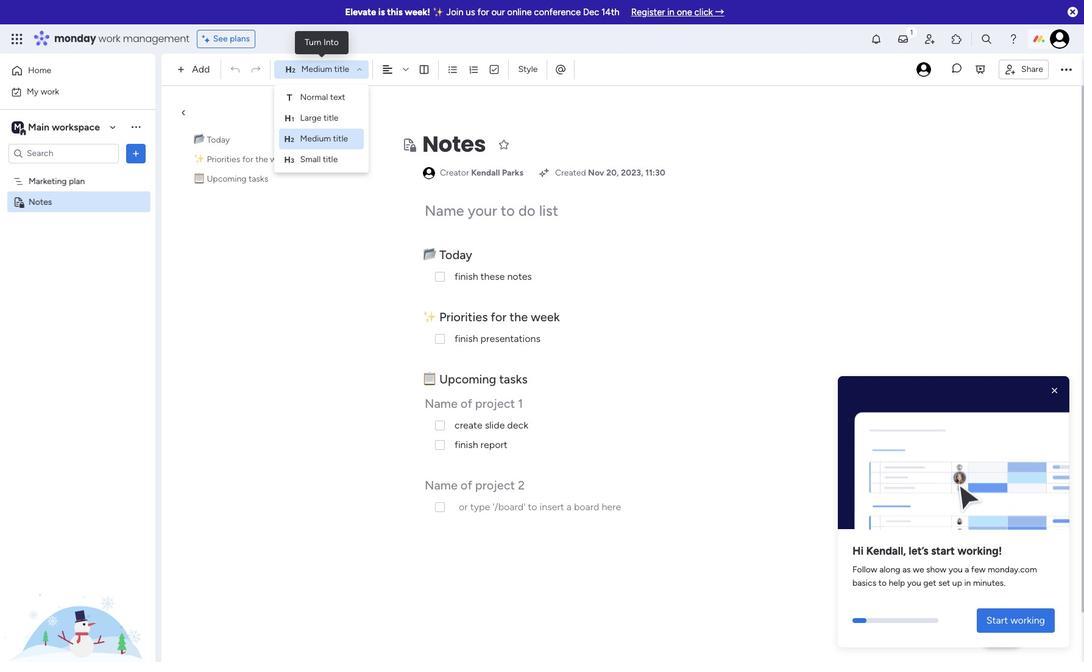 Task type: vqa. For each thing, say whether or not it's contained in the screenshot.
2nd Manage from the bottom of the page
no



Task type: locate. For each thing, give the bounding box(es) containing it.
1 vertical spatial week
[[531, 310, 560, 324]]

0 vertical spatial you
[[949, 565, 963, 575]]

v2 ellipsis image
[[1061, 62, 1072, 77]]

1 horizontal spatial 📋
[[423, 372, 437, 387]]

one
[[677, 7, 693, 18]]

1 horizontal spatial the
[[510, 310, 528, 324]]

notes inside list box
[[29, 197, 52, 207]]

notes right private board image
[[29, 197, 52, 207]]

style
[[518, 64, 538, 74]]

0 vertical spatial the
[[256, 154, 268, 165]]

creator kendall parks
[[440, 168, 524, 178]]

0 horizontal spatial week
[[270, 154, 290, 165]]

1 horizontal spatial tasks
[[499, 372, 528, 387]]

1 horizontal spatial lottie animation image
[[838, 381, 1070, 534]]

1 vertical spatial notes
[[29, 197, 52, 207]]

add to favorites image
[[498, 138, 511, 150]]

0 vertical spatial upcoming
[[207, 174, 247, 184]]

0 horizontal spatial notes
[[29, 197, 52, 207]]

today
[[207, 135, 230, 145], [439, 248, 473, 262]]

1 horizontal spatial priorities
[[439, 310, 488, 324]]

week up presentations at bottom left
[[531, 310, 560, 324]]

1 vertical spatial tasks
[[499, 372, 528, 387]]

1 vertical spatial lottie animation image
[[0, 539, 155, 662]]

1 vertical spatial lottie animation element
[[0, 539, 155, 662]]

in right up
[[965, 578, 971, 588]]

0 horizontal spatial tasks
[[249, 174, 268, 184]]

small title
[[300, 154, 338, 165]]

lottie animation element
[[838, 376, 1070, 534], [0, 539, 155, 662]]

work inside button
[[41, 86, 59, 97]]

1 horizontal spatial 📂 today
[[423, 248, 476, 262]]

close image
[[1049, 385, 1061, 397]]

0 horizontal spatial for
[[242, 154, 253, 165]]

kendall,
[[867, 545, 907, 558]]

0 vertical spatial today
[[207, 135, 230, 145]]

0 vertical spatial week
[[270, 154, 290, 165]]

finish
[[455, 271, 478, 282], [455, 333, 478, 344], [455, 439, 478, 451]]

1 vertical spatial in
[[965, 578, 971, 588]]

3 finish from the top
[[455, 439, 478, 451]]

add
[[192, 63, 210, 75]]

0 horizontal spatial today
[[207, 135, 230, 145]]

0 horizontal spatial ✨ priorities for the week
[[194, 154, 290, 165]]

options image
[[130, 147, 142, 159]]

slide
[[485, 419, 505, 431]]

work right monday
[[98, 32, 120, 46]]

help image
[[1008, 33, 1020, 45]]

0 vertical spatial lottie animation element
[[838, 376, 1070, 534]]

1 vertical spatial medium title
[[300, 134, 348, 144]]

main workspace
[[28, 121, 100, 133]]

notes
[[507, 271, 532, 282]]

marketing plan
[[29, 176, 85, 186]]

add button
[[173, 60, 217, 79]]

share
[[1022, 64, 1044, 74]]

finish left these
[[455, 271, 478, 282]]

1 finish from the top
[[455, 271, 478, 282]]

invite members image
[[924, 33, 936, 45]]

small
[[300, 154, 321, 165]]

1 vertical spatial finish
[[455, 333, 478, 344]]

monday
[[54, 32, 96, 46]]

the up presentations at bottom left
[[510, 310, 528, 324]]

progress bar
[[853, 618, 867, 623]]

workspace selection element
[[12, 120, 102, 136]]

1 vertical spatial you
[[908, 578, 922, 588]]

we
[[913, 565, 925, 575]]

the left small
[[256, 154, 268, 165]]

select product image
[[11, 33, 23, 45]]

in inside follow along as we show you a few monday.com basics to help you get set up in minutes.
[[965, 578, 971, 588]]

mention image
[[555, 63, 567, 75]]

notes
[[422, 129, 486, 160], [29, 197, 52, 207]]

2 horizontal spatial for
[[491, 310, 507, 324]]

1 vertical spatial upcoming
[[439, 372, 496, 387]]

share button
[[999, 59, 1049, 79]]

title right large
[[324, 113, 339, 123]]

hi kendall, let's start working!
[[853, 545, 1003, 558]]

0 vertical spatial medium
[[301, 64, 332, 74]]

create
[[455, 419, 483, 431]]

private board image
[[402, 137, 416, 152]]

option
[[0, 170, 155, 173]]

list box
[[0, 168, 155, 377]]

1 horizontal spatial in
[[965, 578, 971, 588]]

1 vertical spatial work
[[41, 86, 59, 97]]

medium down the turn
[[301, 64, 332, 74]]

get
[[924, 578, 937, 588]]

1 horizontal spatial week
[[531, 310, 560, 324]]

1 horizontal spatial ✨ priorities for the week
[[423, 310, 560, 324]]

create slide deck
[[455, 419, 529, 431]]

you left a
[[949, 565, 963, 575]]

finish down create
[[455, 439, 478, 451]]

1 vertical spatial the
[[510, 310, 528, 324]]

1 horizontal spatial 📋 upcoming tasks
[[423, 372, 528, 387]]

notes up creator on the left top of page
[[422, 129, 486, 160]]

2 vertical spatial for
[[491, 310, 507, 324]]

📂
[[194, 135, 205, 145], [423, 248, 437, 262]]

normal text
[[300, 92, 345, 102]]

0 horizontal spatial 📋 upcoming tasks
[[194, 174, 268, 184]]

1 horizontal spatial work
[[98, 32, 120, 46]]

work for my
[[41, 86, 59, 97]]

0 horizontal spatial priorities
[[207, 154, 240, 165]]

week left small
[[270, 154, 290, 165]]

1 vertical spatial 📂 today
[[423, 248, 476, 262]]

set
[[939, 578, 951, 588]]

this
[[387, 7, 403, 18]]

elevate is this week! ✨ join us for our online conference dec 14th
[[345, 7, 620, 18]]

my work button
[[7, 82, 131, 102]]

lottie animation image
[[838, 381, 1070, 534], [0, 539, 155, 662]]

medium title down turn into
[[301, 64, 349, 74]]

0 horizontal spatial lottie animation image
[[0, 539, 155, 662]]

📋
[[194, 174, 205, 184], [423, 372, 437, 387]]

large
[[300, 113, 322, 123]]

work
[[98, 32, 120, 46], [41, 86, 59, 97]]

work for monday
[[98, 32, 120, 46]]

1 horizontal spatial for
[[478, 7, 489, 18]]

2 vertical spatial finish
[[455, 439, 478, 451]]

title down large title
[[333, 134, 348, 144]]

help button
[[981, 627, 1024, 647]]

bulleted list image
[[448, 64, 459, 75]]

📋 upcoming tasks
[[194, 174, 268, 184], [423, 372, 528, 387]]

0 vertical spatial work
[[98, 32, 120, 46]]

1 horizontal spatial lottie animation element
[[838, 376, 1070, 534]]

priorities
[[207, 154, 240, 165], [439, 310, 488, 324]]

title
[[334, 64, 349, 74], [324, 113, 339, 123], [333, 134, 348, 144], [323, 154, 338, 165]]

notifications image
[[871, 33, 883, 45]]

1 vertical spatial 📋
[[423, 372, 437, 387]]

checklist image
[[489, 64, 500, 75]]

1 vertical spatial ✨
[[194, 154, 205, 165]]

0 vertical spatial 📂
[[194, 135, 205, 145]]

📂 today
[[194, 135, 230, 145], [423, 248, 476, 262]]

1 horizontal spatial notes
[[422, 129, 486, 160]]

0 horizontal spatial work
[[41, 86, 59, 97]]

0 horizontal spatial the
[[256, 154, 268, 165]]

up
[[953, 578, 963, 588]]

0 vertical spatial finish
[[455, 271, 478, 282]]

0 vertical spatial for
[[478, 7, 489, 18]]

0 horizontal spatial you
[[908, 578, 922, 588]]

medium title
[[301, 64, 349, 74], [300, 134, 348, 144]]

✨ priorities for the week
[[194, 154, 290, 165], [423, 310, 560, 324]]

1 vertical spatial ✨ priorities for the week
[[423, 310, 560, 324]]

m
[[14, 122, 21, 132]]

in
[[668, 7, 675, 18], [965, 578, 971, 588]]

1 vertical spatial 📂
[[423, 248, 437, 262]]

✨
[[433, 7, 444, 18], [194, 154, 205, 165], [423, 310, 437, 324]]

work right my
[[41, 86, 59, 97]]

you down we
[[908, 578, 922, 588]]

finish left presentations at bottom left
[[455, 333, 478, 344]]

elevate
[[345, 7, 376, 18]]

style button
[[513, 59, 543, 80]]

2 finish from the top
[[455, 333, 478, 344]]

medium title down large title
[[300, 134, 348, 144]]

0 horizontal spatial 📂 today
[[194, 135, 230, 145]]

working
[[1011, 615, 1046, 626]]

workspace image
[[12, 120, 24, 134]]

home button
[[7, 61, 131, 80]]

in left one
[[668, 7, 675, 18]]

register
[[631, 7, 665, 18]]

workspace options image
[[130, 121, 142, 133]]

week
[[270, 154, 290, 165], [531, 310, 560, 324]]

1 vertical spatial today
[[439, 248, 473, 262]]

0 vertical spatial notes
[[422, 129, 486, 160]]

my
[[27, 86, 39, 97]]

Search in workspace field
[[26, 146, 102, 160]]

see
[[213, 34, 228, 44]]

medium
[[301, 64, 332, 74], [300, 134, 331, 144]]

0 vertical spatial 📋
[[194, 174, 205, 184]]

medium up small title
[[300, 134, 331, 144]]

0 vertical spatial lottie animation image
[[838, 381, 1070, 534]]

start
[[932, 545, 955, 558]]

1 horizontal spatial today
[[439, 248, 473, 262]]

0 vertical spatial tasks
[[249, 174, 268, 184]]

see plans button
[[197, 30, 256, 48]]

0 horizontal spatial in
[[668, 7, 675, 18]]



Task type: describe. For each thing, give the bounding box(es) containing it.
0 horizontal spatial 📂
[[194, 135, 205, 145]]

layout image
[[419, 64, 430, 75]]

1 vertical spatial 📋 upcoming tasks
[[423, 372, 528, 387]]

private board image
[[13, 196, 24, 208]]

few
[[972, 565, 986, 575]]

20,
[[607, 168, 619, 178]]

0 vertical spatial 📂 today
[[194, 135, 230, 145]]

show
[[927, 565, 947, 575]]

1 horizontal spatial upcoming
[[439, 372, 496, 387]]

workspace
[[52, 121, 100, 133]]

into
[[324, 37, 339, 48]]

working!
[[958, 545, 1003, 558]]

report
[[481, 439, 508, 451]]

monday.com
[[988, 565, 1038, 575]]

week!
[[405, 7, 430, 18]]

text
[[330, 92, 345, 102]]

register in one click → link
[[631, 7, 725, 18]]

plan
[[69, 176, 85, 186]]

conference
[[534, 7, 581, 18]]

start working
[[987, 615, 1046, 626]]

monday work management
[[54, 32, 189, 46]]

presentations
[[481, 333, 541, 344]]

marketing
[[29, 176, 67, 186]]

1 vertical spatial priorities
[[439, 310, 488, 324]]

2023,
[[621, 168, 644, 178]]

a
[[965, 565, 970, 575]]

search everything image
[[981, 33, 993, 45]]

follow
[[853, 565, 878, 575]]

start working button
[[977, 608, 1055, 633]]

join
[[447, 7, 464, 18]]

2 vertical spatial ✨
[[423, 310, 437, 324]]

1 vertical spatial medium
[[300, 134, 331, 144]]

to
[[879, 578, 887, 588]]

our
[[492, 7, 505, 18]]

0 horizontal spatial 📋
[[194, 174, 205, 184]]

main
[[28, 121, 49, 133]]

online
[[507, 7, 532, 18]]

kendall
[[471, 168, 500, 178]]

follow along as we show you a few monday.com basics to help you get set up in minutes.
[[853, 565, 1038, 588]]

deck
[[507, 419, 529, 431]]

help
[[889, 578, 906, 588]]

finish for finish presentations
[[455, 333, 478, 344]]

hi
[[853, 545, 864, 558]]

apps image
[[951, 33, 963, 45]]

notes inside field
[[422, 129, 486, 160]]

finish for finish report
[[455, 439, 478, 451]]

turn into
[[305, 37, 339, 48]]

list box containing marketing plan
[[0, 168, 155, 377]]

normal
[[300, 92, 328, 102]]

large title
[[300, 113, 339, 123]]

1 horizontal spatial you
[[949, 565, 963, 575]]

1 vertical spatial for
[[242, 154, 253, 165]]

0 vertical spatial priorities
[[207, 154, 240, 165]]

parks
[[502, 168, 524, 178]]

minutes.
[[974, 578, 1006, 588]]

numbered list image
[[469, 64, 479, 75]]

0 vertical spatial medium title
[[301, 64, 349, 74]]

click
[[695, 7, 713, 18]]

dec
[[583, 7, 600, 18]]

creator
[[440, 168, 469, 178]]

title right small
[[323, 154, 338, 165]]

us
[[466, 7, 475, 18]]

created
[[555, 168, 586, 178]]

basics
[[853, 578, 877, 588]]

inbox image
[[897, 33, 910, 45]]

nov
[[588, 168, 605, 178]]

0 vertical spatial ✨
[[433, 7, 444, 18]]

0 vertical spatial in
[[668, 7, 675, 18]]

created nov 20, 2023, 11:30
[[555, 168, 666, 178]]

as
[[903, 565, 911, 575]]

register in one click →
[[631, 7, 725, 18]]

see plans
[[213, 34, 250, 44]]

finish for finish these notes
[[455, 271, 478, 282]]

start
[[987, 615, 1009, 626]]

home
[[28, 65, 51, 76]]

11:30
[[646, 168, 666, 178]]

finish presentations
[[455, 333, 541, 344]]

Notes field
[[419, 129, 489, 160]]

these
[[481, 271, 505, 282]]

help
[[991, 631, 1013, 643]]

0 horizontal spatial lottie animation element
[[0, 539, 155, 662]]

turn
[[305, 37, 322, 48]]

along
[[880, 565, 901, 575]]

board activity image
[[917, 62, 932, 77]]

my work
[[27, 86, 59, 97]]

management
[[123, 32, 189, 46]]

0 vertical spatial ✨ priorities for the week
[[194, 154, 290, 165]]

finish these notes
[[455, 271, 532, 282]]

0 horizontal spatial upcoming
[[207, 174, 247, 184]]

plans
[[230, 34, 250, 44]]

1 horizontal spatial 📂
[[423, 248, 437, 262]]

→
[[715, 7, 725, 18]]

0 vertical spatial 📋 upcoming tasks
[[194, 174, 268, 184]]

kendall parks image
[[1050, 29, 1070, 49]]

14th
[[602, 7, 620, 18]]

title up text
[[334, 64, 349, 74]]

is
[[378, 7, 385, 18]]

let's
[[909, 545, 929, 558]]

finish report
[[455, 439, 508, 451]]

1 image
[[907, 25, 918, 39]]



